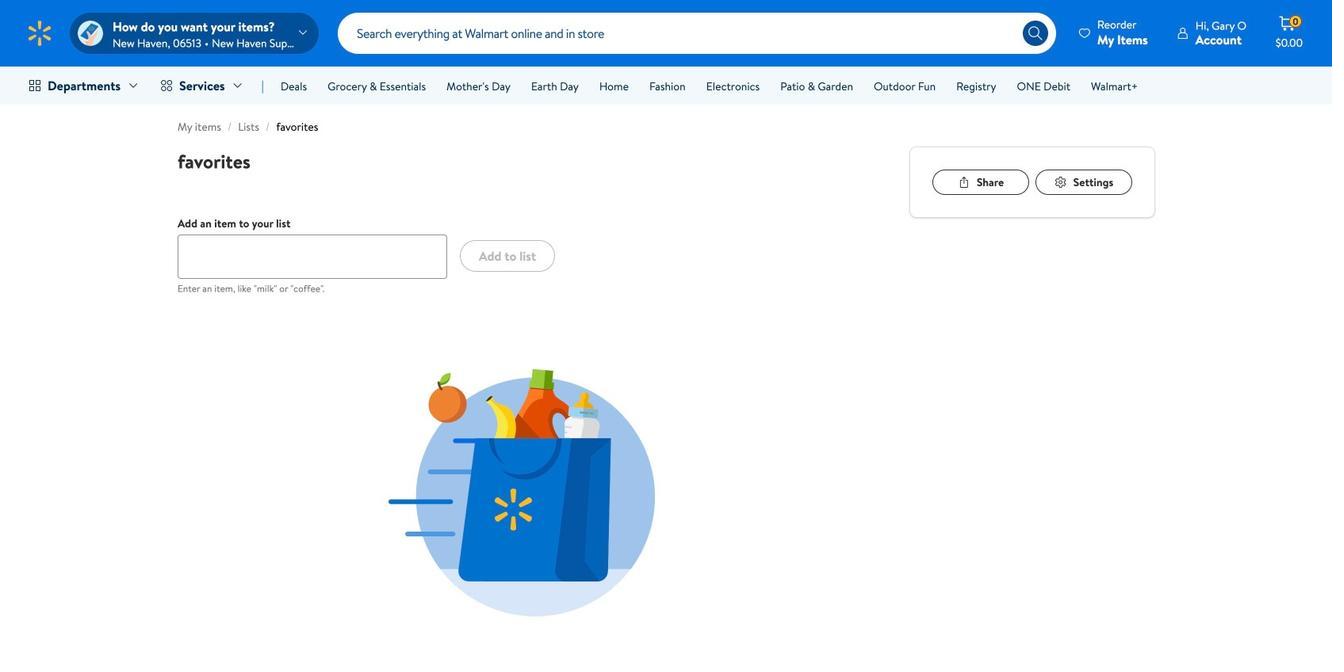 Task type: describe. For each thing, give the bounding box(es) containing it.
Search search field
[[338, 13, 1057, 54]]

search icon image
[[1028, 25, 1044, 41]]

walmart homepage image
[[25, 19, 54, 48]]



Task type: vqa. For each thing, say whether or not it's contained in the screenshot.
Walmart Homepage icon
yes



Task type: locate. For each thing, give the bounding box(es) containing it.
None text field
[[178, 235, 447, 279]]

Walmart Site-Wide search field
[[338, 13, 1057, 54]]

 image
[[78, 21, 103, 46]]



